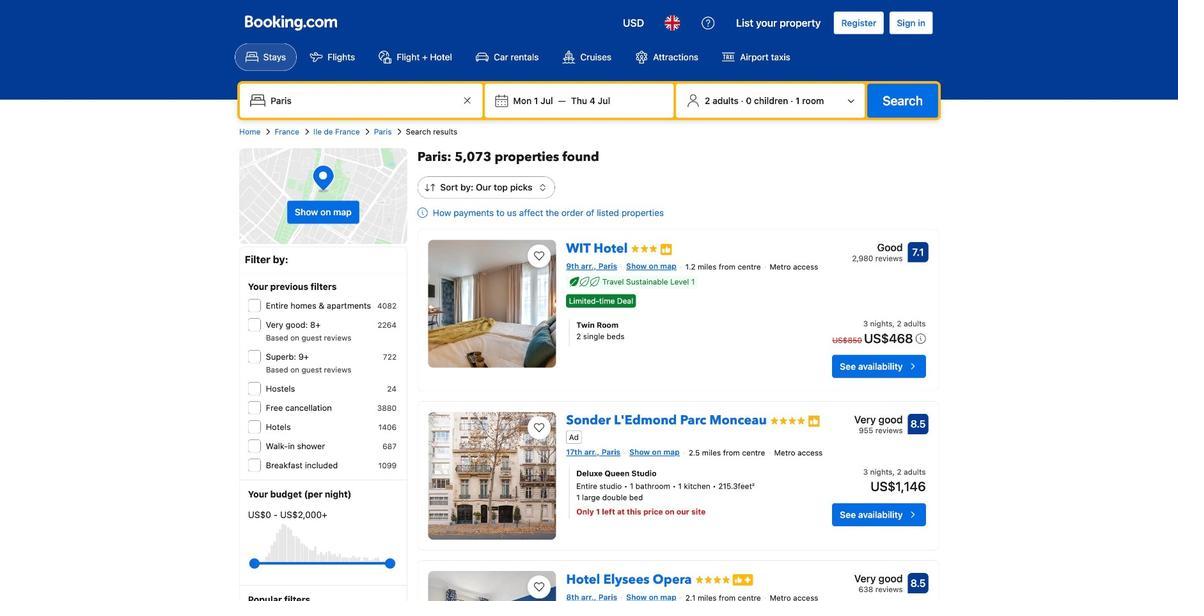 Task type: locate. For each thing, give the bounding box(es) containing it.
1 horizontal spatial this property is part of our preferred partner programme. it is committed to providing commendable service and good value. it will pay us a higher commission if you make a booking. image
[[808, 415, 821, 428]]

0 vertical spatial scored 8.5 element
[[908, 414, 929, 435]]

0 vertical spatial this property is part of our preferred partner programme. it is committed to providing commendable service and good value. it will pay us a higher commission if you make a booking. image
[[660, 243, 673, 256]]

1 vertical spatial very good element
[[854, 572, 903, 587]]

0 vertical spatial very good element
[[854, 413, 903, 428]]

1 horizontal spatial this property is part of our preferred partner programme. it is committed to providing commendable service and good value. it will pay us a higher commission if you make a booking. image
[[808, 415, 821, 428]]

scored 8.5 element for 2nd very good element from the top
[[908, 574, 929, 594]]

1 very good element from the top
[[854, 413, 903, 428]]

this property is part of our preferred partner programme. it is committed to providing commendable service and good value. it will pay us a higher commission if you make a booking. image
[[660, 243, 673, 256], [808, 415, 821, 428]]

this property is part of our preferred partner programme. it is committed to providing commendable service and good value. it will pay us a higher commission if you make a booking. image for sonder l'edmond parc monceau image
[[808, 415, 821, 428]]

this property is part of our preferred partner programme. it is committed to providing commendable service and good value. it will pay us a higher commission if you make a booking. image for sonder l'edmond parc monceau image this property is part of our preferred partner programme. it is committed to providing commendable service and good value. it will pay us a higher commission if you make a booking. icon
[[808, 415, 821, 428]]

very good element
[[854, 413, 903, 428], [854, 572, 903, 587]]

group
[[254, 554, 390, 574]]

sonder l'edmond parc monceau image
[[428, 413, 556, 540]]

1 vertical spatial this property is part of our preferred partner programme. it is committed to providing commendable service and good value. it will pay us a higher commission if you make a booking. image
[[808, 415, 821, 428]]

search results updated. paris: 5,073 properties found. element
[[417, 148, 939, 166]]

this property is part of our preferred partner programme. it is committed to providing commendable service and good value. it will pay us a higher commission if you make a booking. image
[[660, 243, 673, 256], [808, 415, 821, 428]]

wit hotel image
[[428, 240, 556, 368]]

2 very good element from the top
[[854, 572, 903, 587]]

1 vertical spatial this property is part of our preferred partner programme. it is committed to providing commendable service and good value. it will pay us a higher commission if you make a booking. image
[[808, 415, 821, 428]]

0 horizontal spatial this property is part of our preferred partner programme. it is committed to providing commendable service and good value. it will pay us a higher commission if you make a booking. image
[[660, 243, 673, 256]]

1 scored 8.5 element from the top
[[908, 414, 929, 435]]

0 vertical spatial this property is part of our preferred partner programme. it is committed to providing commendable service and good value. it will pay us a higher commission if you make a booking. image
[[660, 243, 673, 256]]

0 horizontal spatial this property is part of our preferred partner programme. it is committed to providing commendable service and good value. it will pay us a higher commission if you make a booking. image
[[660, 243, 673, 256]]

this property is part of our preferred partner programme. it is committed to providing commendable service and good value. it will pay us a higher commission if you make a booking. image for the wit hotel image
[[660, 243, 673, 256]]

2 scored 8.5 element from the top
[[908, 574, 929, 594]]

1 vertical spatial scored 8.5 element
[[908, 574, 929, 594]]

good element
[[852, 240, 903, 256]]

Where are you going? field
[[266, 89, 460, 112]]

scored 8.5 element
[[908, 414, 929, 435], [908, 574, 929, 594]]



Task type: describe. For each thing, give the bounding box(es) containing it.
this property is part of our preferred partner programme. it is committed to providing commendable service and good value. it will pay us a higher commission if you make a booking. image for this property is part of our preferred partner programme. it is committed to providing commendable service and good value. it will pay us a higher commission if you make a booking. icon corresponding to the wit hotel image
[[660, 243, 673, 256]]

scored 7.1 element
[[908, 242, 929, 263]]

booking.com image
[[245, 15, 337, 31]]

scored 8.5 element for second very good element from the bottom
[[908, 414, 929, 435]]



Task type: vqa. For each thing, say whether or not it's contained in the screenshot.
first Scored 8.5 element from the top of the page
yes



